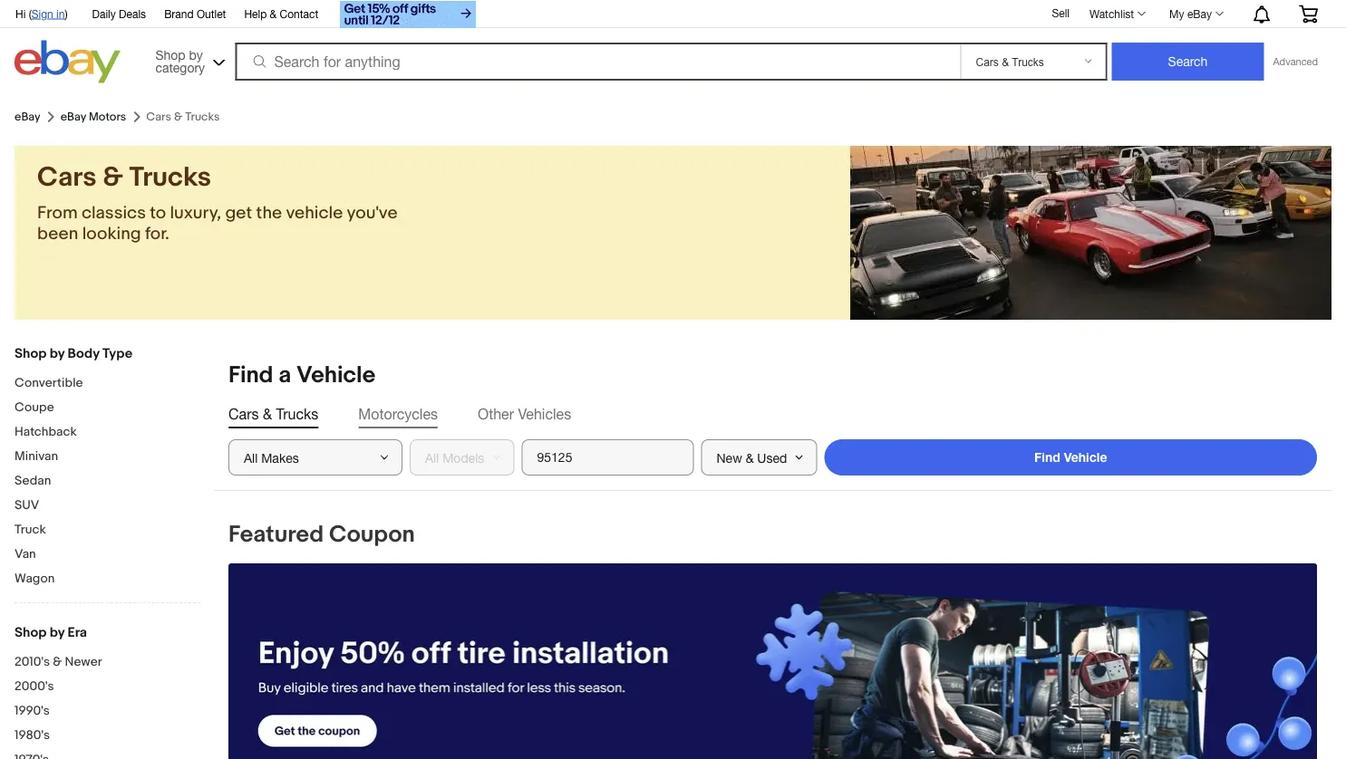 Task type: describe. For each thing, give the bounding box(es) containing it.
outlet
[[197, 7, 226, 20]]

watchlist link
[[1080, 3, 1154, 24]]

ebay link
[[15, 110, 41, 124]]

sedan link
[[15, 473, 200, 490]]

body
[[68, 345, 99, 362]]

enjoy 50% off tire installation image
[[228, 564, 1317, 760]]

by for category
[[189, 47, 203, 62]]

wagon
[[15, 571, 55, 587]]

cars for cars & trucks from classics to luxury, get the vehicle you've been looking for.
[[37, 161, 97, 194]]

1980's link
[[15, 728, 200, 745]]

shop by body type
[[15, 345, 132, 362]]

by for era
[[50, 625, 64, 641]]

main content containing find a vehicle
[[214, 346, 1332, 760]]

1990's link
[[15, 704, 200, 721]]

hatchback
[[15, 424, 77, 440]]

find a vehicle
[[228, 361, 376, 389]]

& for 2010's & newer 2000's 1990's 1980's
[[53, 655, 62, 670]]

account navigation
[[5, 0, 1332, 30]]

help
[[244, 7, 267, 20]]

2000's
[[15, 679, 54, 694]]

to
[[150, 203, 166, 224]]

shop by era
[[15, 625, 87, 641]]

vehicle
[[286, 203, 343, 224]]

find vehicle button
[[825, 440, 1317, 476]]

for.
[[145, 223, 169, 245]]

Search for anything text field
[[238, 44, 957, 79]]

help & contact link
[[244, 5, 318, 24]]

my
[[1170, 7, 1185, 20]]

hi ( sign in )
[[15, 7, 68, 20]]

wagon link
[[15, 571, 200, 588]]

coupon
[[329, 521, 415, 549]]

sell
[[1052, 6, 1070, 19]]

coupe
[[15, 400, 54, 415]]

1990's
[[15, 704, 50, 719]]

& for cars & trucks
[[263, 406, 272, 423]]

ebay inside account navigation
[[1188, 7, 1212, 20]]

my ebay link
[[1160, 3, 1232, 24]]

get an extra 15% off image
[[340, 1, 476, 28]]

motorcycles
[[358, 406, 438, 423]]

shop by category button
[[147, 40, 229, 79]]

truck link
[[15, 522, 200, 539]]

find for find vehicle
[[1035, 450, 1061, 465]]

contact
[[280, 7, 318, 20]]

0 horizontal spatial vehicle
[[296, 361, 376, 389]]

other
[[478, 406, 514, 423]]

suv link
[[15, 498, 200, 515]]

shop for shop by body type
[[15, 345, 47, 362]]

2000's link
[[15, 679, 200, 696]]

1980's
[[15, 728, 50, 743]]

you've
[[347, 203, 398, 224]]

ZIP Code (Required) text field
[[522, 440, 694, 476]]

the
[[256, 203, 282, 224]]

shop for shop by era
[[15, 625, 47, 641]]

shop by category
[[155, 47, 205, 75]]

convertible link
[[15, 375, 200, 393]]

category
[[155, 60, 205, 75]]

sell link
[[1044, 6, 1078, 19]]

been
[[37, 223, 78, 245]]

vehicles
[[518, 406, 571, 423]]

2010's
[[15, 655, 50, 670]]

type
[[102, 345, 132, 362]]

newer
[[65, 655, 102, 670]]

trucks for cars & trucks
[[276, 406, 318, 423]]

cars for cars & trucks
[[228, 406, 259, 423]]

ebay for ebay motors
[[60, 110, 86, 124]]

classics
[[82, 203, 146, 224]]

none submit inside the shop by category banner
[[1112, 43, 1264, 81]]

daily deals link
[[92, 5, 146, 24]]

convertible
[[15, 375, 83, 391]]



Task type: vqa. For each thing, say whether or not it's contained in the screenshot.
the shop by era
yes



Task type: locate. For each thing, give the bounding box(es) containing it.
tab list containing cars & trucks
[[228, 404, 1317, 425]]

suv
[[15, 498, 39, 513]]

& up classics
[[103, 161, 123, 194]]

shop inside shop by category
[[155, 47, 185, 62]]

& for help & contact
[[270, 7, 277, 20]]

from
[[37, 203, 78, 224]]

vehicle
[[296, 361, 376, 389], [1064, 450, 1107, 465]]

0 vertical spatial by
[[189, 47, 203, 62]]

find inside button
[[1035, 450, 1061, 465]]

cars & trucks
[[228, 406, 318, 423]]

1 vertical spatial vehicle
[[1064, 450, 1107, 465]]

cars & trucks from classics to luxury, get the vehicle you've been looking for.
[[37, 161, 398, 245]]

None text field
[[228, 564, 1317, 760]]

2010's & newer 2000's 1990's 1980's
[[15, 655, 102, 743]]

1 horizontal spatial cars
[[228, 406, 259, 423]]

find for find a vehicle
[[228, 361, 273, 389]]

2 vertical spatial shop
[[15, 625, 47, 641]]

shop for shop by category
[[155, 47, 185, 62]]

1 vertical spatial shop
[[15, 345, 47, 362]]

)
[[65, 7, 68, 20]]

cars
[[37, 161, 97, 194], [228, 406, 259, 423]]

minivan link
[[15, 449, 200, 466]]

ebay motors link
[[60, 110, 126, 124]]

daily
[[92, 7, 116, 20]]

&
[[270, 7, 277, 20], [103, 161, 123, 194], [263, 406, 272, 423], [53, 655, 62, 670]]

ebay left ebay motors
[[15, 110, 41, 124]]

& for cars & trucks from classics to luxury, get the vehicle you've been looking for.
[[103, 161, 123, 194]]

0 vertical spatial find
[[228, 361, 273, 389]]

ebay motors
[[60, 110, 126, 124]]

other vehicles
[[478, 406, 571, 423]]

motors
[[89, 110, 126, 124]]

my ebay
[[1170, 7, 1212, 20]]

van link
[[15, 547, 200, 564]]

a
[[278, 361, 291, 389]]

advanced
[[1273, 56, 1318, 68]]

ebay for ebay
[[15, 110, 41, 124]]

truck
[[15, 522, 46, 538]]

coupe link
[[15, 400, 200, 417]]

None submit
[[1112, 43, 1264, 81]]

trucks up to at top
[[129, 161, 211, 194]]

1 horizontal spatial ebay
[[60, 110, 86, 124]]

vehicle inside button
[[1064, 450, 1107, 465]]

by left body
[[50, 345, 64, 362]]

1 horizontal spatial vehicle
[[1064, 450, 1107, 465]]

get
[[225, 203, 252, 224]]

van
[[15, 547, 36, 562]]

ebay right my
[[1188, 7, 1212, 20]]

1 vertical spatial find
[[1035, 450, 1061, 465]]

advanced link
[[1264, 44, 1327, 80]]

& inside cars & trucks from classics to luxury, get the vehicle you've been looking for.
[[103, 161, 123, 194]]

0 vertical spatial vehicle
[[296, 361, 376, 389]]

find vehicle
[[1035, 450, 1107, 465]]

cars inside tab list
[[228, 406, 259, 423]]

& inside account navigation
[[270, 7, 277, 20]]

hatchback link
[[15, 424, 200, 442]]

& right 2010's
[[53, 655, 62, 670]]

2 horizontal spatial ebay
[[1188, 7, 1212, 20]]

shop
[[155, 47, 185, 62], [15, 345, 47, 362], [15, 625, 47, 641]]

0 horizontal spatial ebay
[[15, 110, 41, 124]]

era
[[68, 625, 87, 641]]

1 horizontal spatial trucks
[[276, 406, 318, 423]]

& inside tab list
[[263, 406, 272, 423]]

by down brand outlet link
[[189, 47, 203, 62]]

trucks inside tab list
[[276, 406, 318, 423]]

(
[[29, 7, 32, 20]]

& down 'find a vehicle'
[[263, 406, 272, 423]]

sign in link
[[32, 7, 65, 20]]

convertible coupe hatchback minivan sedan suv truck van wagon
[[15, 375, 83, 587]]

shop down brand
[[155, 47, 185, 62]]

luxury,
[[170, 203, 221, 224]]

0 vertical spatial trucks
[[129, 161, 211, 194]]

by inside shop by category
[[189, 47, 203, 62]]

cars inside cars & trucks from classics to luxury, get the vehicle you've been looking for.
[[37, 161, 97, 194]]

your shopping cart image
[[1298, 5, 1319, 23]]

featured
[[228, 521, 324, 549]]

0 horizontal spatial cars
[[37, 161, 97, 194]]

featured coupon
[[228, 521, 415, 549]]

trucks
[[129, 161, 211, 194], [276, 406, 318, 423]]

1 vertical spatial cars
[[228, 406, 259, 423]]

0 horizontal spatial trucks
[[129, 161, 211, 194]]

hi
[[15, 7, 26, 20]]

by
[[189, 47, 203, 62], [50, 345, 64, 362], [50, 625, 64, 641]]

sign
[[32, 7, 53, 20]]

in
[[56, 7, 65, 20]]

deals
[[119, 7, 146, 20]]

by left era
[[50, 625, 64, 641]]

cars up from
[[37, 161, 97, 194]]

find
[[228, 361, 273, 389], [1035, 450, 1061, 465]]

1 horizontal spatial find
[[1035, 450, 1061, 465]]

1 vertical spatial trucks
[[276, 406, 318, 423]]

by for body
[[50, 345, 64, 362]]

minivan
[[15, 449, 58, 464]]

2 vertical spatial by
[[50, 625, 64, 641]]

0 vertical spatial cars
[[37, 161, 97, 194]]

main content
[[214, 346, 1332, 760]]

1 vertical spatial by
[[50, 345, 64, 362]]

sedan
[[15, 473, 51, 489]]

brand outlet
[[164, 7, 226, 20]]

help & contact
[[244, 7, 318, 20]]

looking
[[82, 223, 141, 245]]

ebay
[[1188, 7, 1212, 20], [15, 110, 41, 124], [60, 110, 86, 124]]

shop up 2010's
[[15, 625, 47, 641]]

shop up convertible on the left
[[15, 345, 47, 362]]

tab list
[[228, 404, 1317, 425]]

shop by category banner
[[5, 0, 1332, 88]]

trucks inside cars & trucks from classics to luxury, get the vehicle you've been looking for.
[[129, 161, 211, 194]]

trucks for cars & trucks from classics to luxury, get the vehicle you've been looking for.
[[129, 161, 211, 194]]

watchlist
[[1090, 7, 1134, 20]]

0 vertical spatial shop
[[155, 47, 185, 62]]

brand
[[164, 7, 194, 20]]

2010's & newer link
[[15, 655, 200, 672]]

& right help
[[270, 7, 277, 20]]

trucks down 'find a vehicle'
[[276, 406, 318, 423]]

daily deals
[[92, 7, 146, 20]]

cars down 'find a vehicle'
[[228, 406, 259, 423]]

0 horizontal spatial find
[[228, 361, 273, 389]]

ebay left motors on the left top of the page
[[60, 110, 86, 124]]

brand outlet link
[[164, 5, 226, 24]]

& inside 2010's & newer 2000's 1990's 1980's
[[53, 655, 62, 670]]



